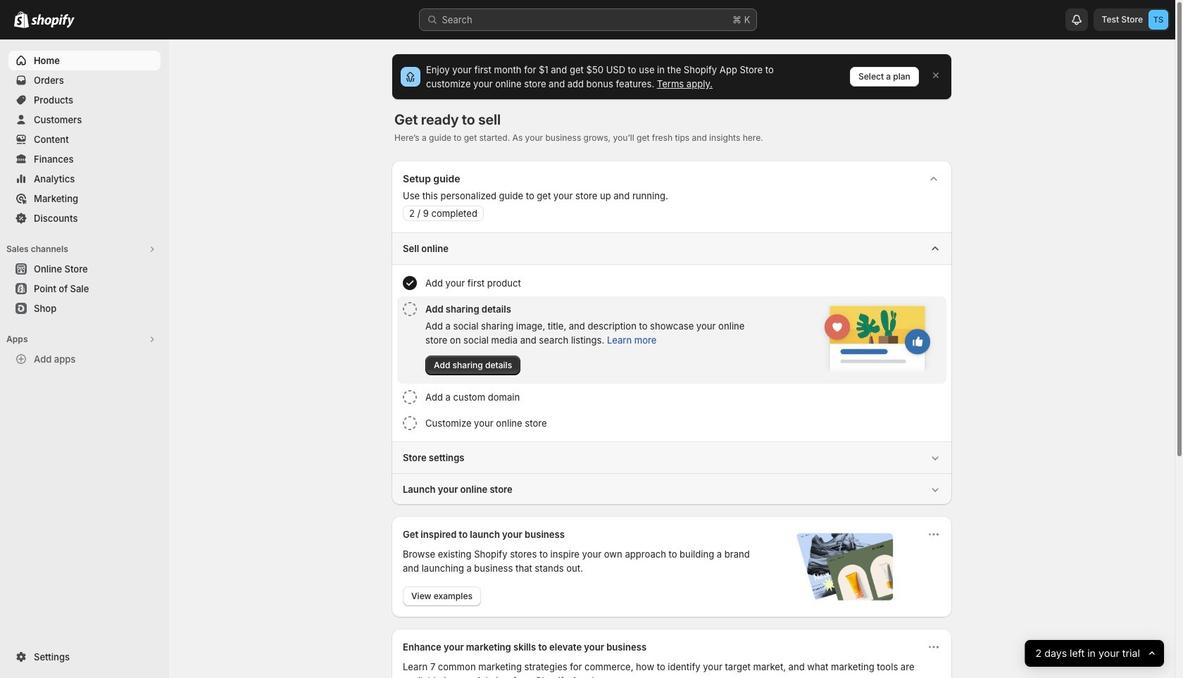 Task type: vqa. For each thing, say whether or not it's contained in the screenshot.
Guide categories Group
yes



Task type: describe. For each thing, give the bounding box(es) containing it.
add a custom domain group
[[397, 384, 946, 410]]

setup guide region
[[392, 161, 952, 505]]

customize your online store group
[[397, 411, 946, 436]]

sell online group
[[392, 232, 952, 442]]

test store image
[[1149, 10, 1168, 30]]

mark add sharing details as done image
[[403, 302, 417, 316]]

guide categories group
[[392, 232, 952, 505]]

mark customize your online store as done image
[[403, 416, 417, 430]]

add your first product group
[[397, 270, 946, 296]]

mark add a custom domain as done image
[[403, 390, 417, 404]]



Task type: locate. For each thing, give the bounding box(es) containing it.
mark add your first product as not done image
[[403, 276, 417, 290]]

add sharing details group
[[397, 296, 946, 384]]

1 horizontal spatial shopify image
[[31, 14, 75, 28]]

shopify image
[[14, 11, 29, 28], [31, 14, 75, 28]]

0 horizontal spatial shopify image
[[14, 11, 29, 28]]



